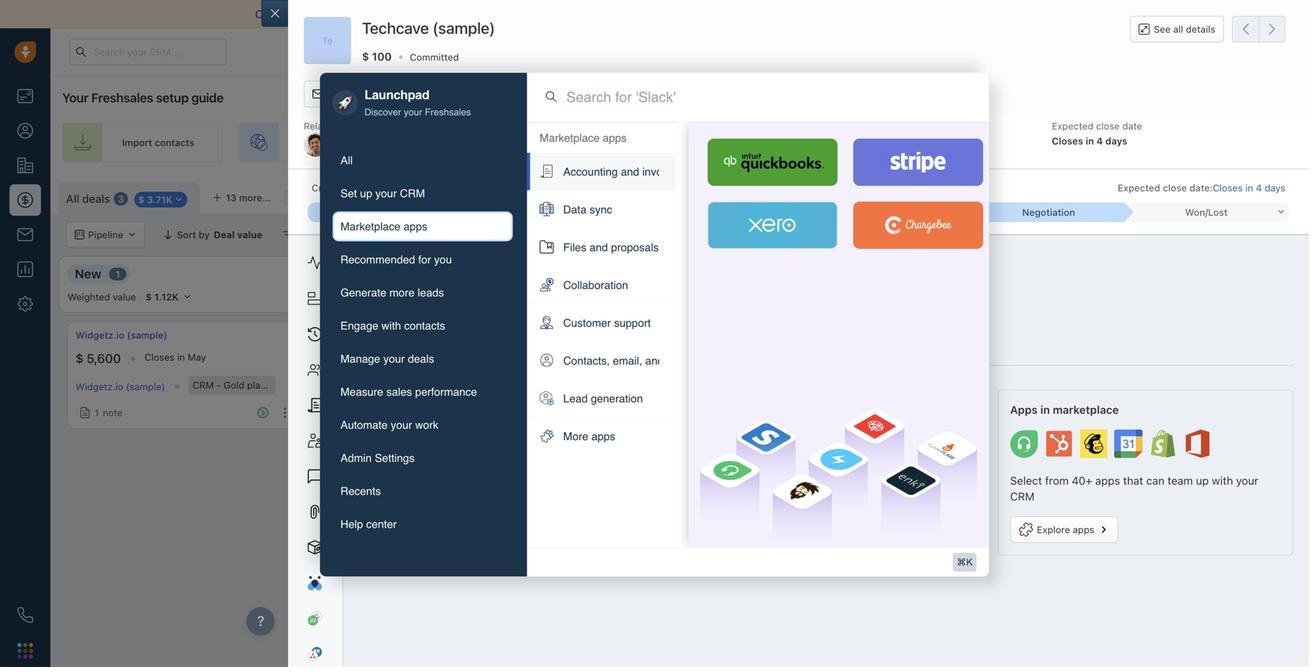 Task type: vqa. For each thing, say whether or not it's contained in the screenshot.
share
yes



Task type: describe. For each thing, give the bounding box(es) containing it.
create for create sales sequence
[[896, 137, 927, 148]]

(sample) up quote
[[375, 380, 414, 391]]

techcave (sample) inside dialog
[[362, 19, 495, 37]]

container_wx8msf4aqz5i3rn1 image for add deal
[[663, 340, 673, 350]]

billing
[[763, 403, 795, 416]]

acme inside acme inc (sample) link
[[332, 330, 357, 341]]

closes in may
[[145, 352, 206, 363]]

13
[[226, 192, 237, 203]]

recommended for you button
[[333, 244, 513, 274]]

center
[[366, 518, 397, 530]]

⌘ o
[[288, 192, 307, 203]]

Search for 'Slack' field
[[567, 87, 971, 107]]

in inside bring in website leads "link"
[[325, 137, 333, 148]]

view apps
[[380, 524, 426, 535]]

project management apps
[[359, 250, 529, 267]]

in right "apps"
[[1041, 403, 1051, 416]]

container_wx8msf4aqz5i3rn1 image for 1
[[80, 407, 91, 418]]

close for date:
[[1163, 182, 1188, 193]]

qualification link
[[472, 202, 635, 222]]

explore apps button
[[1011, 516, 1119, 543]]

create sales sequence
[[896, 137, 1000, 148]]

robinson
[[828, 135, 871, 146]]

qualification
[[529, 207, 587, 218]]

3
[[118, 193, 124, 204]]

applied
[[331, 229, 365, 240]]

(sample) down '3,200'
[[1117, 381, 1156, 392]]

setup
[[156, 90, 189, 105]]

1 filter applied
[[300, 229, 365, 240]]

connect your mailbox link
[[255, 7, 371, 20]]

up for set up your sales pipeline
[[1121, 137, 1133, 148]]

no
[[442, 380, 455, 391]]

$ 5,600
[[76, 351, 121, 366]]

lead generation
[[564, 392, 643, 405]]

crm - gold plan monthly (sa
[[1184, 380, 1310, 391]]

apps inside "button"
[[404, 220, 428, 233]]

0 horizontal spatial techcave (sample) link
[[553, 135, 641, 146]]

negotiation link
[[963, 202, 1126, 222]]

new link
[[308, 202, 472, 222]]

with inside select from 40+ apps that can team up with your crm
[[1212, 474, 1234, 487]]

payments
[[735, 490, 784, 503]]

freshsales inside launchpad discover your freshsales
[[425, 107, 471, 118]]

add deal button
[[1233, 182, 1302, 209]]

owners
[[439, 229, 472, 240]]

details
[[1186, 24, 1216, 35]]

recents
[[341, 485, 381, 497]]

(sample) down closes in may
[[126, 381, 165, 392]]

generate
[[341, 286, 387, 299]]

bring
[[298, 137, 323, 148]]

(sample) down "manage"
[[307, 380, 346, 391]]

$ for acme inc (sample)
[[332, 351, 339, 366]]

and left enable
[[498, 7, 518, 20]]

more...
[[239, 192, 271, 203]]

2 vertical spatial deal
[[697, 339, 717, 350]]

bring in website leads
[[298, 137, 398, 148]]

3,200
[[1084, 351, 1118, 366]]

in inside create quotes and proposals based on the deals in your crm
[[620, 474, 629, 487]]

(sample) up committed
[[433, 19, 495, 37]]

and inside "create invoices, share them with customers, and manage payments"
[[919, 474, 938, 487]]

website
[[336, 137, 371, 148]]

create quotes and proposals based on the deals in your crm
[[372, 474, 629, 503]]

admin settings
[[341, 452, 415, 464]]

a
[[354, 184, 358, 193]]

2 note from the left
[[1100, 407, 1120, 418]]

1 down $ 5,600
[[95, 407, 99, 418]]

marketplace
[[1053, 403, 1119, 416]]

0 horizontal spatial to
[[371, 7, 382, 20]]

guide
[[191, 90, 224, 105]]

tab list containing all
[[333, 145, 513, 539]]

with inside button
[[382, 319, 401, 332]]

your for your freshsales setup guide
[[62, 90, 88, 105]]

add deal inside button
[[1254, 190, 1294, 201]]

0 horizontal spatial discovery
[[584, 266, 644, 281]]

automate your work
[[341, 418, 439, 431]]

closes up lost at the top of page
[[1213, 182, 1243, 193]]

marketplace apps inside list of options list box
[[540, 132, 627, 144]]

0 vertical spatial sync
[[593, 7, 618, 20]]

contacts inside import contacts link
[[155, 137, 194, 148]]

set for set up your sales pipeline
[[1103, 137, 1119, 148]]

1 vertical spatial add deal
[[677, 339, 717, 350]]

closes inside expected close date closes in 4 days
[[1052, 135, 1084, 146]]

all deals link
[[66, 191, 110, 207]]

set up your sales pipeline link
[[1044, 123, 1249, 162]]

email button
[[304, 81, 360, 108]]

plan for 5,600
[[247, 380, 266, 391]]

your inside select from 40+ apps that can team up with your crm
[[1237, 474, 1259, 487]]

o
[[299, 192, 307, 203]]

contact
[[340, 121, 374, 132]]

techcave inside the related account techcave (sample)
[[553, 135, 597, 146]]

- for $ 5,600
[[217, 380, 221, 391]]

1 horizontal spatial to
[[735, 137, 744, 148]]

closes in 4 days link
[[1213, 181, 1286, 194]]

activities
[[699, 89, 739, 100]]

that
[[1124, 474, 1144, 487]]

share
[[775, 474, 803, 487]]

100 inside techcave (sample) dialog
[[372, 50, 392, 63]]

closes down 'engage with contacts' at the left of the page
[[388, 352, 418, 363]]

1 vertical spatial $ 100
[[332, 351, 364, 366]]

1 inc from the top
[[360, 330, 373, 341]]

1 vertical spatial techcave (sample) link
[[1073, 381, 1156, 392]]

import deals button
[[1112, 182, 1198, 209]]

⌘ for ⌘ k
[[957, 557, 967, 568]]

1 note for 1's container_wx8msf4aqz5i3rn1 image
[[95, 407, 123, 418]]

quotes
[[408, 474, 443, 487]]

more
[[564, 430, 589, 443]]

phone element
[[9, 599, 41, 631]]

email,
[[613, 354, 643, 367]]

(sample) up manage your deals
[[376, 330, 416, 341]]

1 widgetz.io (sample) link from the top
[[76, 328, 167, 342]]

1 inside button
[[300, 229, 305, 240]]

all deals 3
[[66, 192, 124, 205]]

customer
[[564, 317, 611, 329]]

13 more...
[[226, 192, 271, 203]]

new inside techcave (sample) dialog
[[384, 207, 404, 218]]

invite your team link
[[442, 123, 603, 162]]

with inside "create invoices, share them with customers, and manage payments"
[[835, 474, 857, 487]]

2 widgetz.io (sample) link from the top
[[76, 381, 165, 392]]

import deals group
[[1112, 182, 1225, 209]]

(sample) inside 'link'
[[127, 330, 167, 341]]

improve
[[385, 7, 426, 20]]

deals left the 3
[[82, 192, 110, 205]]

(sample) inside the related account techcave (sample)
[[600, 135, 641, 146]]

manage your deals
[[341, 352, 434, 365]]

quotas
[[1099, 229, 1132, 240]]

in left mar at the left
[[421, 352, 428, 363]]

up inside select from 40+ apps that can team up with your crm
[[1197, 474, 1209, 487]]

marketplace apps button
[[333, 211, 513, 241]]

your for your trial ends in 21 days
[[888, 46, 907, 57]]

connect your mailbox to improve deliverability and enable 2-way sync of email conversations.
[[255, 7, 741, 20]]

expected for expected close date:
[[1118, 182, 1161, 193]]

crm - gold plan monthly (sample)
[[193, 380, 346, 391]]

accounting and invoicing
[[564, 165, 686, 178]]

generate more leads button
[[333, 277, 513, 307]]

monthly for 5,600
[[269, 380, 305, 391]]

enable
[[521, 7, 555, 20]]

manage
[[341, 352, 380, 365]]

related for related contact
[[304, 121, 338, 132]]

customers,
[[860, 474, 916, 487]]

and right files
[[590, 241, 608, 254]]

and left invoicing
[[621, 165, 640, 178]]

may
[[188, 352, 206, 363]]

2 horizontal spatial sales
[[1158, 137, 1182, 148]]

closes left may
[[145, 352, 175, 363]]

ends
[[928, 46, 948, 57]]

demo
[[872, 207, 899, 218]]

2 horizontal spatial techcave
[[1073, 381, 1115, 392]]

gold for $ 3,200
[[1215, 380, 1236, 391]]

days for expected close date: closes in 4 days
[[1265, 182, 1286, 193]]

press-command-k-to-open-and-close element
[[953, 553, 977, 572]]

1 down "$ 3,200"
[[1092, 407, 1096, 418]]

container_wx8msf4aqz5i3rn1 image down "$ 3,200"
[[1077, 407, 1088, 418]]

proposals inside list of options list box
[[611, 241, 659, 254]]

engage with contacts button
[[333, 311, 513, 341]]

import contacts link
[[62, 123, 223, 162]]

gold for $ 5,600
[[224, 380, 245, 391]]

container_wx8msf4aqz5i3rn1 image inside 1 filter applied button
[[283, 229, 294, 240]]

data sync
[[564, 203, 613, 216]]

40+
[[1072, 474, 1093, 487]]

in right date:
[[1246, 182, 1254, 193]]

closes in mar
[[388, 352, 448, 363]]

related contact
[[304, 121, 374, 132]]

0 horizontal spatial days
[[972, 46, 991, 57]]

and right email,
[[646, 354, 664, 367]]

negotiation
[[1023, 207, 1076, 218]]

calendar
[[667, 354, 709, 367]]

1 acme inc (sample) link from the top
[[332, 328, 416, 342]]

payment
[[691, 403, 738, 416]]

leads inside "link"
[[374, 137, 398, 148]]

view
[[380, 524, 402, 535]]

task
[[536, 89, 556, 100]]

email
[[634, 7, 662, 20]]

set up your crm button
[[333, 178, 513, 208]]

management for quote
[[407, 403, 476, 416]]

0 vertical spatial techcave
[[362, 19, 429, 37]]



Task type: locate. For each thing, give the bounding box(es) containing it.
1 vertical spatial 100
[[343, 351, 364, 366]]

related up bring
[[304, 121, 338, 132]]

tab list
[[333, 145, 513, 539]]

apps inside button
[[404, 524, 426, 535]]

1 vertical spatial deal
[[417, 229, 436, 240]]

days for expected close date closes in 4 days
[[1106, 135, 1128, 146]]

email
[[328, 89, 351, 100]]

all deal owners
[[403, 229, 472, 240]]

1 horizontal spatial -
[[1208, 380, 1212, 391]]

won
[[1186, 207, 1206, 218]]

all up the 'recommended for you'
[[403, 229, 414, 240]]

invoicing
[[643, 165, 686, 178]]

⌘ for ⌘ o
[[288, 192, 297, 203]]

1 vertical spatial up
[[360, 187, 373, 200]]

1 vertical spatial import
[[1133, 190, 1163, 201]]

1 horizontal spatial your
[[888, 46, 907, 57]]

marketplace apps heading
[[540, 130, 627, 146], [540, 130, 627, 146]]

create down settings
[[372, 474, 405, 487]]

1 related from the left
[[304, 121, 338, 132]]

committed
[[410, 51, 459, 62]]

1 vertical spatial proposals
[[468, 474, 518, 487]]

days down the date
[[1106, 135, 1128, 146]]

days up search field
[[1265, 182, 1286, 193]]

1 vertical spatial acme inc (sample) link
[[332, 380, 414, 391]]

1 horizontal spatial 100
[[372, 50, 392, 63]]

0 horizontal spatial 100
[[343, 351, 364, 366]]

you
[[434, 253, 452, 266]]

crm inside set up your crm button
[[400, 187, 425, 200]]

1 acme inc (sample) from the top
[[332, 330, 416, 341]]

1 vertical spatial 4
[[1257, 182, 1263, 193]]

2 - from the left
[[1208, 380, 1212, 391]]

0 horizontal spatial up
[[360, 187, 373, 200]]

quote management apps
[[372, 403, 505, 416]]

monthly left measure
[[269, 380, 305, 391]]

deals inside button
[[1166, 190, 1190, 201]]

marketplace apps heading inside list of options list box
[[540, 130, 627, 146]]

1 horizontal spatial sales
[[803, 121, 827, 132]]

import for import deals
[[1133, 190, 1163, 201]]

marketplace apps inside "button"
[[341, 220, 428, 233]]

acme up "manage"
[[332, 330, 357, 341]]

related up invite your team
[[553, 121, 587, 132]]

2 plan from the left
[[1238, 380, 1257, 391]]

2 related from the left
[[553, 121, 587, 132]]

team left the greg
[[770, 137, 792, 148]]

0 vertical spatial inc
[[360, 330, 373, 341]]

0 vertical spatial acme inc (sample) link
[[332, 328, 416, 342]]

import
[[122, 137, 152, 148], [1133, 190, 1163, 201]]

all
[[1174, 24, 1184, 35]]

sales inside button
[[387, 385, 412, 398]]

Search your CRM... text field
[[69, 39, 227, 65]]

$ left 5,600
[[76, 351, 83, 366]]

expected for expected close date
[[1052, 121, 1094, 132]]

1 - from the left
[[217, 380, 221, 391]]

deal for add deal button
[[1275, 190, 1294, 201]]

greg
[[803, 135, 825, 146]]

1 horizontal spatial team
[[770, 137, 792, 148]]

acme inc (sample) up "manage"
[[332, 330, 416, 341]]

acme down "manage"
[[332, 380, 357, 391]]

discovery down the files and proposals
[[584, 266, 644, 281]]

create for create quotes and proposals based on the deals in your crm
[[372, 474, 405, 487]]

0 horizontal spatial contacts
[[155, 137, 194, 148]]

0 horizontal spatial 1 note
[[95, 407, 123, 418]]

your inside launchpad discover your freshsales
[[404, 107, 422, 118]]

widgetz.io
[[76, 330, 125, 341], [76, 381, 123, 392]]

close image
[[1286, 10, 1294, 18]]

1 plan from the left
[[247, 380, 266, 391]]

⌘ inside 'press-command-k-to-open-and-close' element
[[957, 557, 967, 568]]

1 vertical spatial widgetz.io (sample)
[[76, 381, 165, 392]]

proposals inside create quotes and proposals based on the deals in your crm
[[468, 474, 518, 487]]

and inside create quotes and proposals based on the deals in your crm
[[446, 474, 465, 487]]

set for set up your crm
[[341, 187, 357, 200]]

sales for sequence
[[929, 137, 953, 148]]

crm inside create quotes and proposals based on the deals in your crm
[[397, 490, 421, 503]]

connect
[[255, 7, 299, 20]]

closes up negotiation
[[1052, 135, 1084, 146]]

0 horizontal spatial techcave
[[362, 19, 429, 37]]

4 inside expected close date closes in 4 days
[[1097, 135, 1103, 146]]

all for deal
[[403, 229, 414, 240]]

1 horizontal spatial contacts
[[404, 319, 445, 332]]

sales up quote
[[387, 385, 412, 398]]

widgetz.io down $ 5,600
[[76, 381, 123, 392]]

0 vertical spatial widgetz.io (sample)
[[76, 330, 167, 341]]

close left date:
[[1163, 182, 1188, 193]]

1 vertical spatial add
[[677, 339, 695, 350]]

settings
[[375, 452, 415, 464]]

$ left '3,200'
[[1073, 351, 1081, 366]]

1 horizontal spatial create
[[691, 474, 725, 487]]

team
[[552, 137, 575, 148], [770, 137, 792, 148], [1168, 474, 1194, 487]]

widgetz.io (sample) link up 5,600
[[76, 328, 167, 342]]

based
[[521, 474, 552, 487]]

jira
[[408, 303, 424, 314]]

crm
[[400, 187, 425, 200], [193, 380, 214, 391], [1184, 380, 1205, 391], [397, 490, 421, 503], [1011, 490, 1035, 503]]

2 acme inc (sample) from the top
[[332, 380, 414, 391]]

4 for expected close date closes in 4 days
[[1097, 135, 1103, 146]]

1 horizontal spatial container_wx8msf4aqz5i3rn1 image
[[663, 340, 673, 350]]

closes
[[1052, 135, 1084, 146], [1213, 182, 1243, 193], [145, 352, 175, 363], [388, 352, 418, 363]]

0 vertical spatial deal
[[1275, 190, 1294, 201]]

1 note down '3,200'
[[1092, 407, 1120, 418]]

deliverability
[[429, 7, 496, 20]]

all for deals
[[66, 192, 79, 205]]

contacts down setup
[[155, 137, 194, 148]]

1 widgetz.io (sample) from the top
[[76, 330, 167, 341]]

freshsales up import contacts link
[[91, 90, 153, 105]]

container_wx8msf4aqz5i3rn1 image left quotas
[[1084, 229, 1095, 240]]

0 horizontal spatial plan
[[247, 380, 266, 391]]

1 vertical spatial discovery
[[584, 266, 644, 281]]

see
[[1154, 24, 1171, 35]]

list of options list box
[[527, 122, 709, 455]]

2 horizontal spatial up
[[1197, 474, 1209, 487]]

team inside select from 40+ apps that can team up with your crm
[[1168, 474, 1194, 487]]

1 down the 3
[[116, 269, 120, 280]]

way
[[570, 7, 591, 20]]

your inside create quotes and proposals based on the deals in your crm
[[372, 490, 394, 503]]

create inside create quotes and proposals based on the deals in your crm
[[372, 474, 405, 487]]

$ for widgetz.io (sample)
[[76, 351, 83, 366]]

0 vertical spatial import
[[122, 137, 152, 148]]

invite your team
[[502, 137, 575, 148]]

leads up jira
[[418, 286, 444, 299]]

add inside button
[[1254, 190, 1272, 201]]

0 horizontal spatial your
[[62, 90, 88, 105]]

see all details
[[1154, 24, 1216, 35]]

measure
[[341, 385, 384, 398]]

0 vertical spatial $ 100
[[362, 50, 392, 63]]

them
[[806, 474, 832, 487]]

sales left sequence
[[929, 137, 953, 148]]

deal for all deal owners button
[[417, 229, 436, 240]]

0 horizontal spatial -
[[217, 380, 221, 391]]

sales left the activities
[[673, 89, 697, 100]]

days inside expected close date closes in 4 days
[[1106, 135, 1128, 146]]

mailbox
[[328, 7, 368, 20]]

1 horizontal spatial monthly
[[1260, 380, 1296, 391]]

sales for sales activities
[[673, 89, 697, 100]]

sync inside list of options list box
[[590, 203, 613, 216]]

related inside the related account techcave (sample)
[[553, 121, 587, 132]]

with right them
[[835, 474, 857, 487]]

view apps button
[[372, 516, 450, 543]]

sales inside sales owner greg robinson
[[803, 121, 827, 132]]

management down the performance
[[407, 403, 476, 416]]

admin settings button
[[333, 443, 513, 473]]

help center
[[341, 518, 397, 530]]

measure sales performance
[[341, 385, 477, 398]]

with right engage
[[382, 319, 401, 332]]

1 vertical spatial acme
[[332, 380, 357, 391]]

proposals up collaboration
[[611, 241, 659, 254]]

related for related account techcave (sample)
[[553, 121, 587, 132]]

create up manage
[[691, 474, 725, 487]]

100 down engage
[[343, 351, 364, 366]]

management for project
[[408, 250, 494, 267]]

close left the date
[[1097, 121, 1120, 132]]

1 vertical spatial techcave
[[553, 135, 597, 146]]

1 horizontal spatial leads
[[418, 286, 444, 299]]

1 monthly from the left
[[269, 380, 305, 391]]

0 horizontal spatial team
[[552, 137, 575, 148]]

$ down 'mailbox' at the left of page
[[362, 50, 369, 63]]

$ 3,200
[[1073, 351, 1118, 366]]

0 horizontal spatial sales
[[673, 89, 697, 100]]

0 horizontal spatial proposals
[[468, 474, 518, 487]]

0 vertical spatial to
[[371, 7, 382, 20]]

1 horizontal spatial up
[[1121, 137, 1133, 148]]

0 vertical spatial acme
[[332, 330, 357, 341]]

0 vertical spatial your
[[888, 46, 907, 57]]

all deal owners button
[[375, 221, 482, 248]]

1 vertical spatial sales
[[803, 121, 827, 132]]

monthly for 3,200
[[1260, 380, 1296, 391]]

expected close date: closes in 4 days
[[1118, 182, 1286, 193]]

1 horizontal spatial set
[[1103, 137, 1119, 148]]

k
[[967, 557, 973, 568]]

4 up search field
[[1257, 182, 1263, 193]]

1 widgetz.io from the top
[[76, 330, 125, 341]]

expected inside expected close date closes in 4 days
[[1052, 121, 1094, 132]]

deal
[[1275, 190, 1294, 201], [417, 229, 436, 240], [697, 339, 717, 350]]

all left the 3
[[66, 192, 79, 205]]

sales activities button up route
[[649, 81, 763, 108]]

4 for expected close date: closes in 4 days
[[1257, 182, 1263, 193]]

1 vertical spatial widgetz.io (sample) link
[[76, 381, 165, 392]]

route leads to your team link
[[619, 123, 821, 162]]

sales left pipeline
[[1158, 137, 1182, 148]]

contacts inside engage with contacts button
[[404, 319, 445, 332]]

collaboration
[[564, 279, 629, 291]]

management down 'owners'
[[408, 250, 494, 267]]

asana
[[561, 303, 589, 314]]

deals inside button
[[408, 352, 434, 365]]

acme
[[332, 330, 357, 341], [332, 380, 357, 391]]

1 horizontal spatial freshsales
[[425, 107, 471, 118]]

sync left of
[[593, 7, 618, 20]]

create inside "create invoices, share them with customers, and manage payments"
[[691, 474, 725, 487]]

1 vertical spatial close
[[1163, 182, 1188, 193]]

techcave (sample) link down account
[[553, 135, 641, 146]]

0 horizontal spatial set
[[341, 187, 357, 200]]

techcave
[[362, 19, 429, 37], [553, 135, 597, 146], [1073, 381, 1115, 392]]

1 horizontal spatial note
[[1100, 407, 1120, 418]]

add up calendar
[[677, 339, 695, 350]]

team inside invite your team link
[[552, 137, 575, 148]]

add deal up search field
[[1254, 190, 1294, 201]]

all inside button
[[403, 229, 414, 240]]

2 1 note from the left
[[1092, 407, 1120, 418]]

in left 21
[[950, 46, 958, 57]]

your inside button
[[384, 352, 405, 365]]

0 horizontal spatial add deal
[[677, 339, 717, 350]]

in inside expected close date closes in 4 days
[[1086, 135, 1095, 146]]

marketplace inside heading
[[540, 132, 600, 144]]

2 gold from the left
[[1215, 380, 1236, 391]]

widgetz.io (sample) down 5,600
[[76, 381, 165, 392]]

1 vertical spatial your
[[62, 90, 88, 105]]

leads inside button
[[418, 286, 444, 299]]

1 acme from the top
[[332, 330, 357, 341]]

route
[[679, 137, 706, 148]]

(sample) down account
[[600, 135, 641, 146]]

1 left filter
[[300, 229, 305, 240]]

1 horizontal spatial techcave
[[553, 135, 597, 146]]

sales for performance
[[387, 385, 412, 398]]

$ inside techcave (sample) dialog
[[362, 50, 369, 63]]

container_wx8msf4aqz5i3rn1 image inside quotas and forecasting link
[[1084, 229, 1095, 240]]

2 monthly from the left
[[1260, 380, 1296, 391]]

1 horizontal spatial deal
[[697, 339, 717, 350]]

$ 100 down engage
[[332, 351, 364, 366]]

with right can
[[1212, 474, 1234, 487]]

sales activities button up route leads to your team link
[[649, 81, 771, 108]]

techcave up accounting
[[553, 135, 597, 146]]

discovery down route leads to your team link
[[699, 207, 744, 218]]

0 horizontal spatial new
[[75, 266, 101, 281]]

1 horizontal spatial add
[[1254, 190, 1272, 201]]

contacts
[[155, 137, 194, 148], [404, 319, 445, 332]]

widgetz.io inside 'link'
[[76, 330, 125, 341]]

acme inc (sample) link up quote
[[332, 380, 414, 391]]

0 horizontal spatial related
[[304, 121, 338, 132]]

import for import contacts
[[122, 137, 152, 148]]

import deals
[[1133, 190, 1190, 201]]

monthly left (sa
[[1260, 380, 1296, 391]]

performance
[[415, 385, 477, 398]]

set left month
[[341, 187, 357, 200]]

1 vertical spatial techcave (sample)
[[1073, 381, 1156, 392]]

1 vertical spatial management
[[407, 403, 476, 416]]

2 horizontal spatial with
[[1212, 474, 1234, 487]]

deals inside create quotes and proposals based on the deals in your crm
[[590, 474, 617, 487]]

0 horizontal spatial with
[[382, 319, 401, 332]]

expected left the date
[[1052, 121, 1094, 132]]

0 vertical spatial freshsales
[[91, 90, 153, 105]]

close for date
[[1097, 121, 1120, 132]]

create for create invoices, share them with customers, and manage payments
[[691, 474, 725, 487]]

set up import deals button
[[1103, 137, 1119, 148]]

sales
[[929, 137, 953, 148], [1158, 137, 1182, 148], [387, 385, 412, 398]]

acme inc (sample) link up "manage"
[[332, 328, 416, 342]]

deals right the
[[590, 474, 617, 487]]

apps inside select from 40+ apps that can team up with your crm
[[1096, 474, 1121, 487]]

all button
[[333, 145, 513, 175]]

expected down set up your sales pipeline link
[[1118, 182, 1161, 193]]

import down 'your freshsales setup guide'
[[122, 137, 152, 148]]

deals up won
[[1166, 190, 1190, 201]]

and right the customers,
[[919, 474, 938, 487]]

0 horizontal spatial expected
[[1052, 121, 1094, 132]]

2 vertical spatial up
[[1197, 474, 1209, 487]]

0 vertical spatial 100
[[372, 50, 392, 63]]

menu
[[689, 123, 990, 547]]

to right 'mailbox' at the left of page
[[371, 7, 382, 20]]

lead
[[564, 392, 588, 405]]

marketplace inside "button"
[[341, 220, 401, 233]]

manage your deals button
[[333, 344, 513, 374]]

2 horizontal spatial days
[[1265, 182, 1286, 193]]

deals
[[1166, 190, 1190, 201], [82, 192, 110, 205], [408, 352, 434, 365], [590, 474, 617, 487]]

1 horizontal spatial days
[[1106, 135, 1128, 146]]

1 horizontal spatial plan
[[1238, 380, 1257, 391]]

import inside button
[[1133, 190, 1163, 201]]

widgetz.io up $ 5,600
[[76, 330, 125, 341]]

1 vertical spatial widgetz.io
[[76, 381, 123, 392]]

2 horizontal spatial all
[[403, 229, 414, 240]]

2 vertical spatial techcave
[[1073, 381, 1115, 392]]

1 note for container_wx8msf4aqz5i3rn1 icon below "$ 3,200"
[[1092, 407, 1120, 418]]

in left may
[[177, 352, 185, 363]]

1 vertical spatial set
[[341, 187, 357, 200]]

1 horizontal spatial all
[[341, 154, 353, 166]]

freshsales down launchpad
[[425, 107, 471, 118]]

sales inside button
[[673, 89, 697, 100]]

1 horizontal spatial proposals
[[611, 241, 659, 254]]

widgetz.io (sample) link
[[76, 328, 167, 342], [76, 381, 165, 392]]

won / lost
[[1186, 207, 1228, 218]]

0 vertical spatial discovery
[[699, 207, 744, 218]]

1 gold from the left
[[224, 380, 245, 391]]

automate your work button
[[333, 410, 513, 440]]

discovery inside techcave (sample) dialog
[[699, 207, 744, 218]]

add deal
[[1254, 190, 1294, 201], [677, 339, 717, 350]]

team inside route leads to your team link
[[770, 137, 792, 148]]

explore apps
[[1037, 524, 1095, 535]]

sales for sales owner greg robinson
[[803, 121, 827, 132]]

2 widgetz.io (sample) from the top
[[76, 381, 165, 392]]

deals down engage with contacts button
[[408, 352, 434, 365]]

techcave (sample) dialog
[[261, 0, 1310, 667]]

$ for techcave (sample)
[[1073, 351, 1081, 366]]

100 up call button
[[372, 50, 392, 63]]

add deal up calendar
[[677, 339, 717, 350]]

1 horizontal spatial 1 note
[[1092, 407, 1120, 418]]

0 vertical spatial 4
[[1097, 135, 1103, 146]]

0 vertical spatial days
[[972, 46, 991, 57]]

techcave (sample) up committed
[[362, 19, 495, 37]]

new down set up your crm
[[384, 207, 404, 218]]

1 vertical spatial freshsales
[[425, 107, 471, 118]]

0 horizontal spatial note
[[103, 407, 123, 418]]

container_wx8msf4aqz5i3rn1 image down $ 5,600
[[80, 407, 91, 418]]

and left billing
[[740, 403, 760, 416]]

management
[[408, 250, 494, 267], [407, 403, 476, 416]]

1 note from the left
[[103, 407, 123, 418]]

0 horizontal spatial add
[[677, 339, 695, 350]]

1 horizontal spatial 4
[[1257, 182, 1263, 193]]

2 widgetz.io from the top
[[76, 381, 123, 392]]

date:
[[1190, 182, 1213, 193]]

project
[[359, 250, 405, 267]]

2 acme inc (sample) link from the top
[[332, 380, 414, 391]]

0 horizontal spatial leads
[[374, 137, 398, 148]]

phone image
[[17, 607, 33, 623]]

1 vertical spatial inc
[[359, 380, 373, 391]]

proposals left based
[[468, 474, 518, 487]]

generate more leads
[[341, 286, 444, 299]]

discovery link
[[635, 202, 799, 222]]

widgetz.io (sample) link down 5,600
[[76, 381, 165, 392]]

up inside button
[[360, 187, 373, 200]]

(sample) up closes in may
[[127, 330, 167, 341]]

2 acme from the top
[[332, 380, 357, 391]]

and right quotas
[[1134, 229, 1151, 240]]

1 horizontal spatial import
[[1133, 190, 1163, 201]]

container_wx8msf4aqz5i3rn1 image
[[283, 229, 294, 240], [385, 229, 396, 240], [1084, 229, 1095, 240], [1077, 407, 1088, 418]]

in right bring
[[325, 137, 333, 148]]

acme inc (sample) up quote
[[332, 380, 414, 391]]

⌘ k
[[957, 557, 973, 568]]

measure sales performance button
[[333, 377, 513, 407]]

2 horizontal spatial leads
[[708, 137, 732, 148]]

customer support
[[564, 317, 651, 329]]

freshworks switcher image
[[17, 643, 33, 659]]

techcave (sample)
[[362, 19, 495, 37], [1073, 381, 1156, 392]]

marketplace apps
[[540, 132, 627, 144], [540, 132, 627, 144], [341, 220, 428, 233]]

Search field
[[1225, 221, 1303, 248]]

container_wx8msf4aqz5i3rn1 image inside all deal owners button
[[385, 229, 396, 240]]

select from 40+ apps that can team up with your crm
[[1011, 474, 1259, 503]]

note down 5,600
[[103, 407, 123, 418]]

your
[[888, 46, 907, 57], [62, 90, 88, 105]]

new
[[384, 207, 404, 218], [75, 266, 101, 281]]

⌘
[[288, 192, 297, 203], [957, 557, 967, 568]]

container_wx8msf4aqz5i3rn1 image
[[663, 340, 673, 350], [80, 407, 91, 418]]

0 horizontal spatial container_wx8msf4aqz5i3rn1 image
[[80, 407, 91, 418]]

1 horizontal spatial add deal
[[1254, 190, 1294, 201]]

apps inside 'button'
[[1073, 524, 1095, 535]]

$ 100 up call button
[[362, 50, 392, 63]]

plan for 3,200
[[1238, 380, 1257, 391]]

close inside expected close date closes in 4 days
[[1097, 121, 1120, 132]]

recommended
[[341, 253, 415, 266]]

create invoices, share them with customers, and manage payments
[[691, 474, 938, 503]]

2 inc from the top
[[359, 380, 373, 391]]

techcave up the marketplace
[[1073, 381, 1115, 392]]

up for set up your crm
[[360, 187, 373, 200]]

- for $ 3,200
[[1208, 380, 1212, 391]]

$ 100 inside techcave (sample) dialog
[[362, 50, 392, 63]]

create
[[896, 137, 927, 148], [372, 474, 405, 487], [691, 474, 725, 487]]

0 vertical spatial add
[[1254, 190, 1272, 201]]

up down the date
[[1121, 137, 1133, 148]]

0 vertical spatial set
[[1103, 137, 1119, 148]]

all inside button
[[341, 154, 353, 166]]

inc down "manage"
[[359, 380, 373, 391]]

0 horizontal spatial deal
[[417, 229, 436, 240]]

all down bring in website leads at the left top of the page
[[341, 154, 353, 166]]

crm inside select from 40+ apps that can team up with your crm
[[1011, 490, 1035, 503]]

created: a month ago
[[312, 182, 401, 193]]

set inside button
[[341, 187, 357, 200]]

1 1 note from the left
[[95, 407, 123, 418]]

in
[[950, 46, 958, 57], [1086, 135, 1095, 146], [325, 137, 333, 148], [1246, 182, 1254, 193], [177, 352, 185, 363], [421, 352, 428, 363], [1041, 403, 1051, 416], [620, 474, 629, 487]]

pipeline
[[1184, 137, 1220, 148]]

0 horizontal spatial all
[[66, 192, 79, 205]]



